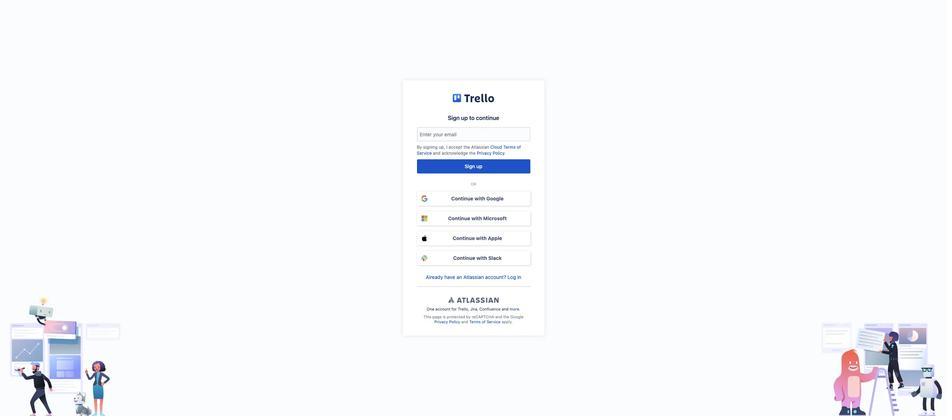 Task type: describe. For each thing, give the bounding box(es) containing it.
by signing up, i accept the atlassian
[[417, 145, 491, 150]]

continue with apple
[[453, 235, 503, 241]]

continue with slack button
[[417, 251, 531, 265]]

and up apply.
[[496, 315, 503, 319]]

already have an atlassian account? log in link
[[426, 274, 522, 280]]

with for microsoft
[[472, 215, 482, 222]]

and down by on the bottom of the page
[[462, 320, 469, 324]]

of inside 'cloud terms of service'
[[517, 145, 521, 150]]

terms inside 'cloud terms of service'
[[504, 145, 516, 150]]

0 vertical spatial atlassian
[[472, 145, 490, 150]]

i
[[447, 145, 448, 150]]

continue for continue with google
[[452, 196, 474, 202]]

more
[[510, 307, 520, 312]]

account
[[436, 307, 451, 312]]

the inside this page is protected by recaptcha and the google privacy policy and terms of service apply.
[[504, 315, 510, 319]]

in
[[518, 274, 522, 280]]

continue with apple button
[[417, 231, 531, 246]]

account?
[[486, 274, 507, 280]]

sign up to continue
[[448, 115, 500, 121]]

protected
[[447, 315, 465, 319]]

sign up to continue main content
[[403, 81, 545, 336]]

and down up,
[[433, 151, 441, 156]]

0 vertical spatial privacy
[[477, 151, 492, 156]]

microsoft
[[484, 215, 507, 222]]

confluence
[[480, 307, 501, 312]]

up for sign up
[[477, 163, 483, 169]]

signing
[[424, 145, 438, 150]]

with for google
[[475, 196, 486, 202]]

up for sign up to continue
[[461, 115, 468, 121]]

0 vertical spatial policy
[[493, 151, 505, 156]]

1 vertical spatial privacy policy link
[[435, 320, 461, 324]]

recaptcha
[[472, 315, 495, 319]]

google inside this page is protected by recaptcha and the google privacy policy and terms of service apply.
[[511, 315, 524, 319]]

this page is protected by recaptcha and the google privacy policy and terms of service apply.
[[424, 315, 524, 324]]

of inside this page is protected by recaptcha and the google privacy policy and terms of service apply.
[[482, 320, 486, 324]]

continue with slack
[[454, 255, 502, 261]]

one
[[427, 307, 435, 312]]

continue for continue with apple
[[453, 235, 475, 241]]

more link
[[510, 307, 520, 312]]

sign for sign up
[[465, 163, 476, 169]]

policy inside this page is protected by recaptcha and the google privacy policy and terms of service apply.
[[449, 320, 461, 324]]

service inside this page is protected by recaptcha and the google privacy policy and terms of service apply.
[[487, 320, 501, 324]]

for
[[452, 307, 457, 312]]

already have an atlassian account? log in
[[426, 274, 522, 280]]

google inside button
[[487, 196, 504, 202]]

is
[[443, 315, 446, 319]]



Task type: locate. For each thing, give the bounding box(es) containing it.
cloud
[[491, 145, 503, 150]]

the up and acknowledge the privacy policy .
[[464, 145, 470, 150]]

privacy
[[477, 151, 492, 156], [435, 320, 448, 324]]

privacy policy link
[[477, 151, 505, 156], [435, 320, 461, 324]]

and left more link
[[502, 307, 509, 312]]

1 horizontal spatial .
[[520, 307, 521, 312]]

2 vertical spatial the
[[504, 315, 510, 319]]

with inside 'button'
[[476, 235, 487, 241]]

. right confluence
[[520, 307, 521, 312]]

0 horizontal spatial privacy
[[435, 320, 448, 324]]

privacy policy link down the is
[[435, 320, 461, 324]]

one account for trello, jira, confluence and more .
[[427, 307, 521, 312]]

sign up
[[465, 163, 483, 169]]

atlassian image
[[449, 296, 499, 304], [449, 296, 499, 304]]

and acknowledge the privacy policy .
[[432, 151, 506, 156]]

trello,
[[458, 307, 470, 312]]

sign inside button
[[465, 163, 476, 169]]

1 vertical spatial terms
[[470, 320, 481, 324]]

continue down continue with google button
[[448, 215, 471, 222]]

1 vertical spatial .
[[520, 307, 521, 312]]

1 horizontal spatial policy
[[493, 151, 505, 156]]

service down recaptcha
[[487, 320, 501, 324]]

0 horizontal spatial up
[[461, 115, 468, 121]]

cloud terms of service link
[[417, 145, 521, 156]]

terms inside this page is protected by recaptcha and the google privacy policy and terms of service apply.
[[470, 320, 481, 324]]

service down by
[[417, 151, 432, 156]]

privacy down the is
[[435, 320, 448, 324]]

of
[[517, 145, 521, 150], [482, 320, 486, 324]]

slack
[[489, 255, 502, 261]]

this
[[424, 315, 432, 319]]

with for slack
[[477, 255, 488, 261]]

continue with microsoft
[[448, 215, 507, 222]]

and
[[433, 151, 441, 156], [502, 307, 509, 312], [496, 315, 503, 319], [462, 320, 469, 324]]

sign down and acknowledge the privacy policy .
[[465, 163, 476, 169]]

terms of service link
[[470, 320, 501, 324]]

continue up continue with microsoft button on the bottom of the page
[[452, 196, 474, 202]]

google down more link
[[511, 315, 524, 319]]

0 vertical spatial google
[[487, 196, 504, 202]]

0 vertical spatial service
[[417, 151, 432, 156]]

the
[[464, 145, 470, 150], [470, 151, 476, 156], [504, 315, 510, 319]]

1 vertical spatial atlassian
[[464, 274, 484, 280]]

service inside 'cloud terms of service'
[[417, 151, 432, 156]]

0 horizontal spatial terms
[[470, 320, 481, 324]]

with up continue with microsoft
[[475, 196, 486, 202]]

apply.
[[502, 320, 513, 324]]

continue for continue with slack
[[454, 255, 476, 261]]

trello image
[[453, 92, 495, 106], [453, 92, 495, 106]]

continue down continue with microsoft button on the bottom of the page
[[453, 235, 475, 241]]

already
[[426, 274, 443, 280]]

continue with google
[[452, 196, 504, 202]]

continue up 'an'
[[454, 255, 476, 261]]

of right cloud
[[517, 145, 521, 150]]

privacy policy link down cloud
[[477, 151, 505, 156]]

0 vertical spatial terms
[[504, 145, 516, 150]]

0 vertical spatial sign
[[448, 115, 460, 121]]

accept
[[449, 145, 463, 150]]

sign left to
[[448, 115, 460, 121]]

by
[[417, 145, 422, 150]]

with
[[475, 196, 486, 202], [472, 215, 482, 222], [476, 235, 487, 241], [477, 255, 488, 261]]

continue with microsoft button
[[417, 212, 531, 226]]

the up apply.
[[504, 315, 510, 319]]

continue for continue with microsoft
[[448, 215, 471, 222]]

with left microsoft
[[472, 215, 482, 222]]

1 horizontal spatial service
[[487, 320, 501, 324]]

sign up button
[[417, 159, 531, 174]]

cloud terms of service
[[417, 145, 521, 156]]

1 vertical spatial up
[[477, 163, 483, 169]]

by
[[467, 315, 471, 319]]

the up sign up
[[470, 151, 476, 156]]

with left apple
[[476, 235, 487, 241]]

1 vertical spatial the
[[470, 151, 476, 156]]

1 horizontal spatial of
[[517, 145, 521, 150]]

continue with google button
[[417, 192, 531, 206]]

1 horizontal spatial google
[[511, 315, 524, 319]]

an
[[457, 274, 462, 280]]

1 vertical spatial of
[[482, 320, 486, 324]]

service
[[417, 151, 432, 156], [487, 320, 501, 324]]

1 vertical spatial privacy
[[435, 320, 448, 324]]

. up sign up button
[[505, 151, 506, 156]]

1 vertical spatial service
[[487, 320, 501, 324]]

0 horizontal spatial google
[[487, 196, 504, 202]]

sign for sign up to continue
[[448, 115, 460, 121]]

apple
[[488, 235, 503, 241]]

0 horizontal spatial .
[[505, 151, 506, 156]]

jira,
[[471, 307, 479, 312]]

atlassian up and acknowledge the privacy policy .
[[472, 145, 490, 150]]

terms down by on the bottom of the page
[[470, 320, 481, 324]]

Enter your email email field
[[418, 128, 530, 141]]

1 vertical spatial policy
[[449, 320, 461, 324]]

acknowledge
[[442, 151, 468, 156]]

policy
[[493, 151, 505, 156], [449, 320, 461, 324]]

0 vertical spatial the
[[464, 145, 470, 150]]

continue
[[476, 115, 500, 121]]

privacy inside this page is protected by recaptcha and the google privacy policy and terms of service apply.
[[435, 320, 448, 324]]

0 horizontal spatial privacy policy link
[[435, 320, 461, 324]]

privacy down cloud
[[477, 151, 492, 156]]

1 horizontal spatial up
[[477, 163, 483, 169]]

1 vertical spatial sign
[[465, 163, 476, 169]]

policy down cloud
[[493, 151, 505, 156]]

0 horizontal spatial sign
[[448, 115, 460, 121]]

up inside button
[[477, 163, 483, 169]]

google up microsoft
[[487, 196, 504, 202]]

policy down protected on the left
[[449, 320, 461, 324]]

terms
[[504, 145, 516, 150], [470, 320, 481, 324]]

1 horizontal spatial privacy policy link
[[477, 151, 505, 156]]

log
[[508, 274, 516, 280]]

0 horizontal spatial service
[[417, 151, 432, 156]]

1 horizontal spatial terms
[[504, 145, 516, 150]]

0 vertical spatial .
[[505, 151, 506, 156]]

continue inside 'button'
[[453, 235, 475, 241]]

1 horizontal spatial privacy
[[477, 151, 492, 156]]

google
[[487, 196, 504, 202], [511, 315, 524, 319]]

up down and acknowledge the privacy policy .
[[477, 163, 483, 169]]

atlassian right 'an'
[[464, 274, 484, 280]]

0 vertical spatial privacy policy link
[[477, 151, 505, 156]]

with left the slack
[[477, 255, 488, 261]]

atlassian
[[472, 145, 490, 150], [464, 274, 484, 280]]

page
[[433, 315, 442, 319]]

continue
[[452, 196, 474, 202], [448, 215, 471, 222], [453, 235, 475, 241], [454, 255, 476, 261]]

with for apple
[[476, 235, 487, 241]]

have
[[445, 274, 456, 280]]

0 vertical spatial of
[[517, 145, 521, 150]]

.
[[505, 151, 506, 156], [520, 307, 521, 312]]

up,
[[439, 145, 446, 150]]

of down recaptcha
[[482, 320, 486, 324]]

up left to
[[461, 115, 468, 121]]

up
[[461, 115, 468, 121], [477, 163, 483, 169]]

1 horizontal spatial sign
[[465, 163, 476, 169]]

0 horizontal spatial policy
[[449, 320, 461, 324]]

1 vertical spatial google
[[511, 315, 524, 319]]

0 vertical spatial up
[[461, 115, 468, 121]]

to
[[470, 115, 475, 121]]

0 horizontal spatial of
[[482, 320, 486, 324]]

sign
[[448, 115, 460, 121], [465, 163, 476, 169]]

terms right cloud
[[504, 145, 516, 150]]



Task type: vqa. For each thing, say whether or not it's contained in the screenshot.
the bottommost new
no



